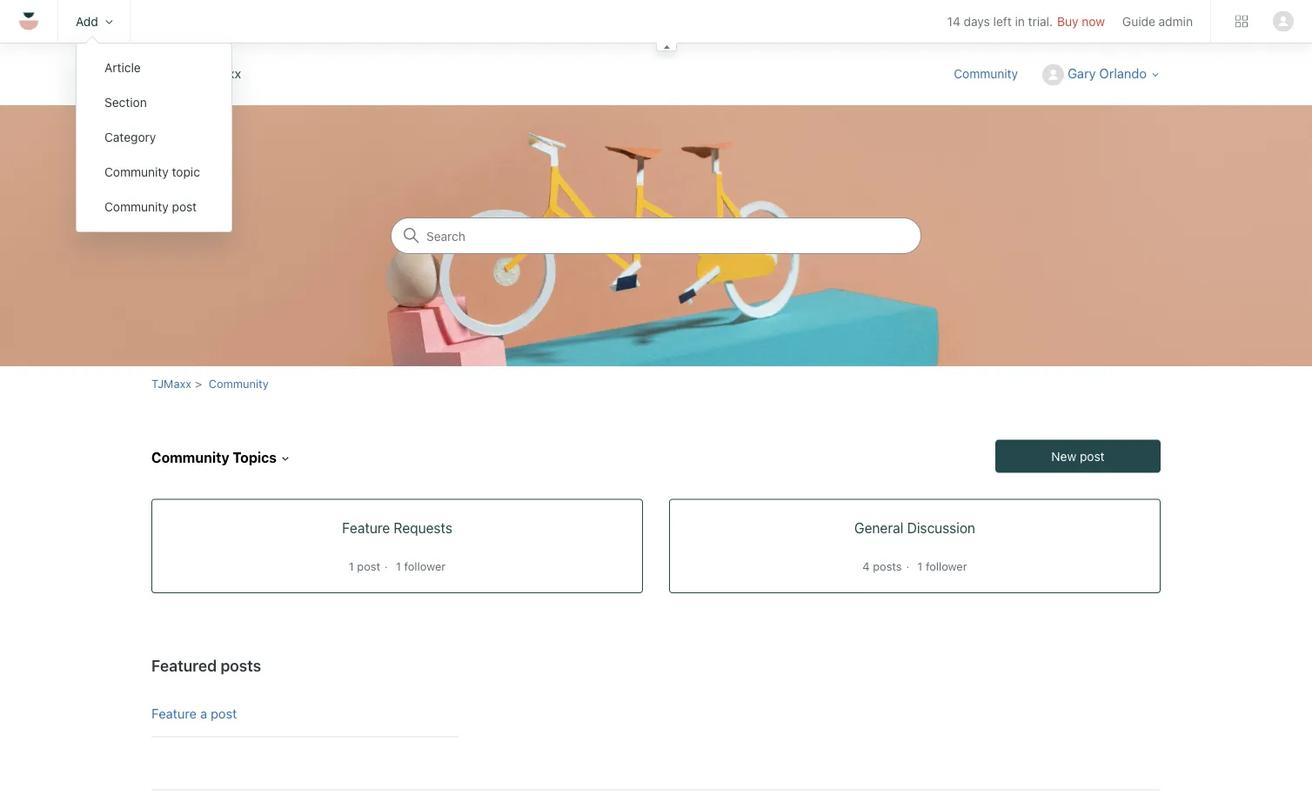 Task type: vqa. For each thing, say whether or not it's contained in the screenshot.
the right Follower
yes



Task type: locate. For each thing, give the bounding box(es) containing it.
0 vertical spatial tjmaxx
[[196, 65, 241, 80]]

user avatar image
[[1274, 11, 1295, 32]]

1 horizontal spatial 1 follower
[[918, 560, 968, 573]]

tjmaxx link right article
[[151, 58, 250, 91]]

0 horizontal spatial tjmaxx
[[151, 377, 192, 390]]

community down days
[[954, 66, 1019, 81]]

1 right 1 post
[[396, 560, 401, 573]]

trial.
[[1029, 14, 1054, 29]]

0 vertical spatial feature
[[342, 520, 390, 536]]

discussion
[[908, 520, 976, 536]]

community down the community topic
[[104, 200, 169, 214]]

1 follower
[[396, 560, 446, 573], [918, 560, 968, 573]]

1 horizontal spatial tjmaxx
[[196, 65, 241, 80]]

posts right featured
[[221, 657, 261, 676]]

post right new
[[1080, 449, 1105, 464]]

1 horizontal spatial 1
[[396, 560, 401, 573]]

0 horizontal spatial 1
[[349, 560, 354, 573]]

0 vertical spatial community link
[[954, 65, 1036, 83]]

0 horizontal spatial community link
[[209, 377, 269, 390]]

0 vertical spatial tjmaxx link
[[151, 58, 250, 91]]

posts right 4
[[873, 560, 903, 573]]

community link down 'left'
[[954, 65, 1036, 83]]

admin
[[1159, 14, 1194, 28]]

0 horizontal spatial posts
[[221, 657, 261, 676]]

feature left "a"
[[151, 707, 197, 722]]

1 tjmaxx link from the top
[[151, 58, 250, 91]]

feature up 1 post
[[342, 520, 390, 536]]

follower down requests at the left of page
[[404, 560, 446, 573]]

community down category
[[104, 165, 169, 179]]

2 tjmaxx link from the top
[[151, 377, 192, 390]]

requests
[[394, 520, 453, 536]]

add button
[[76, 14, 113, 28]]

tjmaxx link up the community topics
[[151, 377, 192, 390]]

section
[[104, 95, 147, 110]]

1 down feature requests
[[349, 560, 354, 573]]

2 1 from the left
[[396, 560, 401, 573]]

feature
[[342, 520, 390, 536], [151, 707, 197, 722]]

tjmaxx
[[196, 65, 241, 80], [151, 377, 192, 390]]

3 1 from the left
[[918, 560, 923, 573]]

0 horizontal spatial feature
[[151, 707, 197, 722]]

topics
[[233, 449, 277, 466]]

post inside 'navigation'
[[172, 200, 197, 214]]

1 vertical spatial tjmaxx link
[[151, 377, 192, 390]]

guide admin
[[1123, 14, 1194, 28]]

tjmaxx link
[[151, 58, 250, 91], [151, 377, 192, 390]]

feature for feature a post
[[151, 707, 197, 722]]

community left topics
[[151, 449, 230, 466]]

1 vertical spatial community link
[[209, 377, 269, 390]]

navigation
[[0, 0, 1313, 232]]

2 horizontal spatial 1
[[918, 560, 923, 573]]

0 horizontal spatial follower
[[404, 560, 446, 573]]

1 post
[[349, 560, 381, 573]]

zendesk products image
[[1236, 15, 1249, 27]]

orlando
[[1100, 65, 1148, 81]]

1 1 follower from the left
[[396, 560, 446, 573]]

tjmaxx up the community topics
[[151, 377, 192, 390]]

community up topics
[[209, 377, 269, 390]]

tjmaxx up section link
[[196, 65, 241, 80]]

None search field
[[391, 218, 922, 254]]

guide navigation image
[[664, 45, 670, 49]]

a
[[200, 707, 207, 722]]

0 horizontal spatial 1 follower
[[396, 560, 446, 573]]

posts
[[873, 560, 903, 573], [221, 657, 261, 676]]

community for community topics
[[151, 449, 230, 466]]

community
[[954, 66, 1019, 81], [104, 165, 169, 179], [104, 200, 169, 214], [209, 377, 269, 390], [151, 449, 230, 466]]

1 right 4 posts
[[918, 560, 923, 573]]

follower
[[404, 560, 446, 573], [926, 560, 968, 573]]

1 vertical spatial feature
[[151, 707, 197, 722]]

1 follower from the left
[[404, 560, 446, 573]]

1
[[349, 560, 354, 573], [396, 560, 401, 573], [918, 560, 923, 573]]

0 vertical spatial posts
[[873, 560, 903, 573]]

gary
[[1068, 65, 1097, 81]]

post
[[172, 200, 197, 214], [1080, 449, 1105, 464], [357, 560, 381, 573], [211, 707, 237, 722]]

post for 1 post
[[357, 560, 381, 573]]

1 vertical spatial posts
[[221, 657, 261, 676]]

1 horizontal spatial feature
[[342, 520, 390, 536]]

1 for feature requests
[[396, 560, 401, 573]]

2 follower from the left
[[926, 560, 968, 573]]

1 follower down requests at the left of page
[[396, 560, 446, 573]]

gary orlando
[[1068, 65, 1148, 81]]

1 follower down discussion
[[918, 560, 968, 573]]

1 horizontal spatial posts
[[873, 560, 903, 573]]

buy now link
[[1058, 14, 1106, 29]]

buy
[[1058, 14, 1079, 29]]

follower down discussion
[[926, 560, 968, 573]]

new
[[1052, 449, 1077, 464]]

community topic
[[104, 165, 200, 179]]

Search search field
[[392, 219, 921, 253]]

community link
[[954, 65, 1036, 83], [209, 377, 269, 390]]

1 vertical spatial tjmaxx
[[151, 377, 192, 390]]

community link up topics
[[209, 377, 269, 390]]

2 1 follower from the left
[[918, 560, 968, 573]]

4
[[863, 560, 870, 573]]

post down topic
[[172, 200, 197, 214]]

post down feature requests
[[357, 560, 381, 573]]

1 horizontal spatial follower
[[926, 560, 968, 573]]

guide admin link
[[1123, 14, 1194, 28]]

general discussion
[[855, 520, 976, 536]]



Task type: describe. For each thing, give the bounding box(es) containing it.
community for community topic
[[104, 165, 169, 179]]

14
[[948, 14, 961, 29]]

tjmaxx link inside featured posts main content
[[151, 377, 192, 390]]

community link inside featured posts main content
[[209, 377, 269, 390]]

featured posts main content
[[0, 105, 1313, 803]]

posts for featured posts
[[221, 657, 261, 676]]

community post
[[104, 200, 197, 214]]

new post link
[[996, 440, 1161, 473]]

featured posts
[[151, 657, 261, 676]]

guide
[[1123, 14, 1156, 28]]

article link
[[77, 50, 232, 85]]

feature a post link
[[151, 691, 459, 738]]

category
[[104, 130, 156, 145]]

tjmaxx inside featured posts main content
[[151, 377, 192, 390]]

1 follower for requests
[[396, 560, 446, 573]]

left
[[994, 14, 1012, 29]]

1 for general discussion
[[918, 560, 923, 573]]

post for community post
[[172, 200, 197, 214]]

feature for feature requests
[[342, 520, 390, 536]]

feature a post
[[151, 707, 237, 722]]

1 1 from the left
[[349, 560, 354, 573]]

category link
[[77, 120, 232, 155]]

community topic link
[[77, 155, 232, 190]]

in
[[1016, 14, 1026, 29]]

follower for requests
[[404, 560, 446, 573]]

post for new post
[[1080, 449, 1105, 464]]

article
[[104, 61, 141, 75]]

community topics button
[[151, 449, 291, 466]]

community topics
[[151, 449, 277, 466]]

4 posts
[[863, 560, 903, 573]]

new post
[[1052, 449, 1105, 464]]

days
[[964, 14, 991, 29]]

post right "a"
[[211, 707, 237, 722]]

community for community post
[[104, 200, 169, 214]]

1 horizontal spatial community link
[[954, 65, 1036, 83]]

featured
[[151, 657, 217, 676]]

now
[[1083, 14, 1106, 29]]

1 follower for discussion
[[918, 560, 968, 573]]

navigation containing add
[[0, 0, 1313, 232]]

general
[[855, 520, 904, 536]]

14 days left in trial. buy now
[[948, 14, 1106, 29]]

posts for 4 posts
[[873, 560, 903, 573]]

topic
[[172, 165, 200, 179]]

follower for discussion
[[926, 560, 968, 573]]

section link
[[77, 85, 232, 120]]

community post link
[[77, 190, 232, 225]]

add
[[76, 14, 98, 28]]

feature requests
[[342, 520, 453, 536]]

gary orlando button
[[1043, 64, 1161, 86]]



